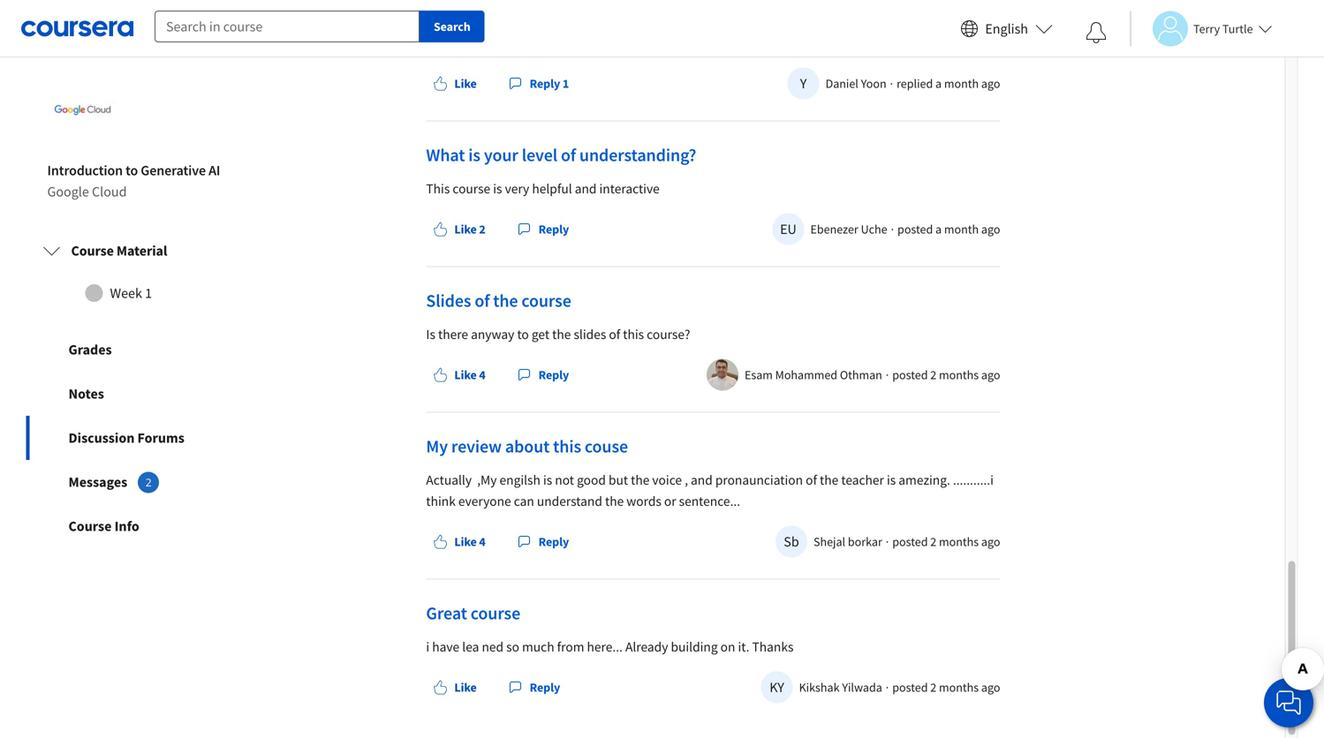 Task type: locate. For each thing, give the bounding box(es) containing it.
introduction
[[47, 162, 123, 180]]

course for great course
[[471, 603, 521, 625]]

2 month from the top
[[944, 221, 979, 237]]

0 horizontal spatial 1
[[145, 285, 152, 302]]

posted right borkar
[[893, 534, 928, 550]]

like
[[455, 75, 477, 91], [455, 221, 477, 237], [455, 367, 477, 383], [455, 534, 477, 550], [455, 680, 477, 696]]

thumbs up image left like 2
[[433, 222, 447, 236]]

search button
[[420, 11, 485, 42]]

0 vertical spatial a
[[936, 75, 942, 91]]

1 horizontal spatial this
[[623, 326, 644, 343]]

the left teacher
[[820, 472, 839, 489]]

2 4 from the top
[[479, 534, 486, 550]]

· right othman
[[886, 367, 889, 383]]

posted right uche
[[898, 221, 933, 237]]

1 vertical spatial thumbs up image
[[433, 535, 447, 549]]

y
[[800, 75, 807, 92]]

thanks
[[752, 639, 794, 656]]

1 inside reply 1 link
[[563, 75, 569, 91]]

like 4 button
[[426, 359, 493, 391], [426, 526, 493, 558]]

like up the 'slides'
[[455, 221, 477, 237]]

1 horizontal spatial and
[[691, 472, 713, 489]]

1 thumbs up image from the top
[[433, 222, 447, 236]]

course left info
[[68, 518, 112, 536]]

thumbs up image
[[433, 76, 447, 90], [433, 535, 447, 549], [433, 681, 447, 695]]

reply 1
[[530, 75, 569, 91]]

0 vertical spatial thumbs up image
[[433, 76, 447, 90]]

0 vertical spatial month
[[944, 75, 979, 91]]

2 right othman
[[931, 367, 937, 383]]

what is your level of understanding?
[[426, 144, 697, 166]]

· posted 2 months ago
[[886, 367, 1001, 383], [886, 534, 1001, 550], [886, 680, 1001, 696]]

here...
[[587, 639, 623, 656]]

Search in course text field
[[155, 11, 420, 42]]

3 · posted 2 months ago from the top
[[886, 680, 1001, 696]]

0 vertical spatial 4
[[479, 367, 486, 383]]

reply link for course
[[510, 359, 576, 391]]

great course
[[426, 603, 521, 625]]

course info
[[68, 518, 139, 536]]

1 like 4 button from the top
[[426, 359, 493, 391]]

course material button
[[29, 226, 278, 276]]

and right 'helpful'
[[575, 180, 597, 197]]

interactive
[[600, 180, 660, 197]]

2 like button from the top
[[426, 672, 484, 704]]

and
[[575, 180, 597, 197], [691, 472, 713, 489]]

engilsh
[[500, 472, 541, 489]]

2 right the yilwada on the bottom of the page
[[931, 680, 937, 696]]

can
[[514, 493, 534, 510]]

and right ','
[[691, 472, 713, 489]]

month
[[944, 75, 979, 91], [944, 221, 979, 237]]

to left get
[[517, 326, 529, 343]]

·
[[890, 75, 893, 91], [891, 221, 894, 237], [886, 367, 889, 383], [886, 534, 889, 550], [886, 680, 889, 696]]

course for this course is very helpful and interactive
[[453, 180, 491, 197]]

a right uche
[[936, 221, 942, 237]]

my review about this couse
[[426, 436, 628, 458]]

1 like button from the top
[[426, 67, 484, 99]]

4
[[479, 367, 486, 383], [479, 534, 486, 550]]

1 right the week
[[145, 285, 152, 302]]

like 4 button for slides
[[426, 359, 493, 391]]

0 vertical spatial course
[[71, 242, 114, 260]]

months for this
[[939, 534, 979, 550]]

reply link down much
[[502, 672, 567, 704]]

is
[[469, 144, 481, 166], [493, 180, 502, 197], [543, 472, 552, 489], [887, 472, 896, 489]]

there
[[438, 326, 468, 343]]

like 4 down everyone
[[455, 534, 486, 550]]

course
[[71, 242, 114, 260], [68, 518, 112, 536]]

google cloud image
[[47, 75, 118, 146]]

0 vertical spatial thumbs up image
[[433, 222, 447, 236]]

2
[[479, 221, 486, 237], [931, 367, 937, 383], [146, 476, 152, 490], [931, 534, 937, 550], [931, 680, 937, 696]]

course right this
[[453, 180, 491, 197]]

3 ago from the top
[[982, 367, 1001, 383]]

2 down amezing.
[[931, 534, 937, 550]]

thumbs up image down have on the left
[[433, 681, 447, 695]]

course inside course info link
[[68, 518, 112, 536]]

of inside the actually ‌ ,my engilsh is not good but  the voice , and pronaunciation of the teacher is amezing. ...........i think everyone can understand the words or sentence...
[[806, 472, 817, 489]]

like 4 for of
[[455, 367, 486, 383]]

posted for this
[[893, 534, 928, 550]]

month for y
[[944, 75, 979, 91]]

2 vertical spatial months
[[939, 680, 979, 696]]

like 4
[[455, 367, 486, 383], [455, 534, 486, 550]]

your
[[484, 144, 518, 166]]

0 horizontal spatial this
[[553, 436, 581, 458]]

othman
[[840, 367, 883, 383]]

2 like from the top
[[455, 221, 477, 237]]

slides of the course link
[[426, 290, 571, 312]]

0 vertical spatial and
[[575, 180, 597, 197]]

1 vertical spatial like 4 button
[[426, 526, 493, 558]]

1 vertical spatial · posted 2 months ago
[[886, 534, 1001, 550]]

months for course
[[939, 367, 979, 383]]

good
[[577, 472, 606, 489]]

1 vertical spatial to
[[517, 326, 529, 343]]

course up ned
[[471, 603, 521, 625]]

reply for level
[[539, 221, 569, 237]]

1 horizontal spatial to
[[517, 326, 529, 343]]

course info link
[[26, 505, 281, 549]]

· posted 2 months ago right othman
[[886, 367, 1001, 383]]

thumbs up image down think
[[433, 535, 447, 549]]

sentence...
[[679, 493, 741, 510]]

level
[[522, 144, 558, 166]]

1 like 4 from the top
[[455, 367, 486, 383]]

months
[[939, 367, 979, 383], [939, 534, 979, 550], [939, 680, 979, 696]]

1 vertical spatial a
[[936, 221, 942, 237]]

reply down 'helpful'
[[539, 221, 569, 237]]

uche
[[861, 221, 888, 237]]

1 a from the top
[[936, 75, 942, 91]]

ebenezer uche
[[811, 221, 888, 237]]

thumbs up image inside like 4 button
[[433, 535, 447, 549]]

2 vertical spatial · posted 2 months ago
[[886, 680, 1001, 696]]

1 vertical spatial this
[[553, 436, 581, 458]]

like button down search
[[426, 67, 484, 99]]

this up not
[[553, 436, 581, 458]]

1 thumbs up image from the top
[[433, 76, 447, 90]]

1 vertical spatial and
[[691, 472, 713, 489]]

shejal
[[814, 534, 846, 550]]

on
[[721, 639, 736, 656]]

0 vertical spatial like button
[[426, 67, 484, 99]]

1 for reply 1
[[563, 75, 569, 91]]

like down 'there'
[[455, 367, 477, 383]]

like inside button
[[455, 221, 477, 237]]

great course link
[[426, 603, 521, 625]]

like button down have on the left
[[426, 672, 484, 704]]

review
[[451, 436, 502, 458]]

like for of
[[455, 367, 477, 383]]

1 vertical spatial 4
[[479, 534, 486, 550]]

reply link down this course is very helpful and interactive
[[510, 213, 576, 245]]

so
[[506, 639, 520, 656]]

· posted 2 months ago down amezing.
[[886, 534, 1001, 550]]

thumbs up image
[[433, 222, 447, 236], [433, 368, 447, 382]]

1 horizontal spatial 1
[[563, 75, 569, 91]]

reply link
[[510, 213, 576, 245], [510, 359, 576, 391], [510, 526, 576, 558], [502, 672, 567, 704]]

1 4 from the top
[[479, 367, 486, 383]]

2 vertical spatial thumbs up image
[[433, 681, 447, 695]]

yoon
[[861, 75, 887, 91]]

3 months from the top
[[939, 680, 979, 696]]

4 down anyway
[[479, 367, 486, 383]]

0 vertical spatial to
[[126, 162, 138, 180]]

1 vertical spatial thumbs up image
[[433, 368, 447, 382]]

the up words
[[631, 472, 650, 489]]

notes
[[68, 385, 104, 403]]

voice
[[652, 472, 682, 489]]

2 ago from the top
[[982, 221, 1001, 237]]

of
[[561, 144, 576, 166], [475, 290, 490, 312], [609, 326, 620, 343], [806, 472, 817, 489]]

like button for y
[[426, 67, 484, 99]]

1 inside the week 1 link
[[145, 285, 152, 302]]

course
[[453, 180, 491, 197], [522, 290, 571, 312], [471, 603, 521, 625]]

1 vertical spatial like button
[[426, 672, 484, 704]]

eu
[[780, 220, 797, 238]]

a for eu
[[936, 221, 942, 237]]

like 4 button down 'there'
[[426, 359, 493, 391]]

4 down everyone
[[479, 534, 486, 550]]

like 4 down 'there'
[[455, 367, 486, 383]]

my
[[426, 436, 448, 458]]

chat with us image
[[1275, 689, 1303, 717]]

0 vertical spatial months
[[939, 367, 979, 383]]

1 months from the top
[[939, 367, 979, 383]]

ago for this
[[982, 534, 1001, 550]]

course inside the course material dropdown button
[[71, 242, 114, 260]]

material
[[117, 242, 167, 260]]

a right replied
[[936, 75, 942, 91]]

slides
[[426, 290, 471, 312]]

is right teacher
[[887, 472, 896, 489]]

reply down understand
[[539, 534, 569, 550]]

0 vertical spatial 1
[[563, 75, 569, 91]]

thumbs up image down is at the left of the page
[[433, 368, 447, 382]]

ago for course
[[982, 367, 1001, 383]]

the
[[493, 290, 518, 312], [552, 326, 571, 343], [631, 472, 650, 489], [820, 472, 839, 489], [605, 493, 624, 510]]

2 down this course is very helpful and interactive
[[479, 221, 486, 237]]

think
[[426, 493, 456, 510]]

1 · posted 2 months ago from the top
[[886, 367, 1001, 383]]

· posted 2 months ago for this
[[886, 534, 1001, 550]]

about
[[505, 436, 550, 458]]

coursera image
[[21, 14, 133, 43]]

2 thumbs up image from the top
[[433, 368, 447, 382]]

the up anyway
[[493, 290, 518, 312]]

to up cloud
[[126, 162, 138, 180]]

0 vertical spatial this
[[623, 326, 644, 343]]

month right replied
[[944, 75, 979, 91]]

from
[[557, 639, 584, 656]]

0 vertical spatial · posted 2 months ago
[[886, 367, 1001, 383]]

4 ago from the top
[[982, 534, 1001, 550]]

reply down is there anyway to get the slides of this course?
[[539, 367, 569, 383]]

4 like from the top
[[455, 534, 477, 550]]

reply link down get
[[510, 359, 576, 391]]

1 vertical spatial like 4
[[455, 534, 486, 550]]

thumbs up image for my
[[433, 535, 447, 549]]

1 up 'what is your level of understanding?'
[[563, 75, 569, 91]]

like 4 for review
[[455, 534, 486, 550]]

thumbs up image down search button
[[433, 76, 447, 90]]

yilwada
[[842, 680, 883, 696]]

· right uche
[[891, 221, 894, 237]]

1 vertical spatial course
[[522, 290, 571, 312]]

0 vertical spatial course
[[453, 180, 491, 197]]

posted for level
[[898, 221, 933, 237]]

search
[[434, 19, 471, 34]]

1
[[563, 75, 569, 91], [145, 285, 152, 302]]

0 horizontal spatial to
[[126, 162, 138, 180]]

3 like from the top
[[455, 367, 477, 383]]

0 vertical spatial like 4 button
[[426, 359, 493, 391]]

like down search
[[455, 75, 477, 91]]

this left course?
[[623, 326, 644, 343]]

1 month from the top
[[944, 75, 979, 91]]

google
[[47, 183, 89, 201]]

like down the lea at the left of page
[[455, 680, 477, 696]]

1 ago from the top
[[982, 75, 1001, 91]]

forums
[[137, 430, 184, 447]]

course up get
[[522, 290, 571, 312]]

1 vertical spatial 1
[[145, 285, 152, 302]]

like 4 button down think
[[426, 526, 493, 558]]

· right borkar
[[886, 534, 889, 550]]

2 like 4 button from the top
[[426, 526, 493, 558]]

to
[[126, 162, 138, 180], [517, 326, 529, 343]]

2 for slides of the course
[[931, 367, 937, 383]]

course left material
[[71, 242, 114, 260]]

like down everyone
[[455, 534, 477, 550]]

reply down much
[[530, 680, 560, 696]]

like for is
[[455, 221, 477, 237]]

2 like 4 from the top
[[455, 534, 486, 550]]

esam
[[745, 367, 773, 383]]

reply link down can
[[510, 526, 576, 558]]

posted right othman
[[893, 367, 928, 383]]

ky
[[770, 679, 785, 697]]

2 thumbs up image from the top
[[433, 535, 447, 549]]

2 a from the top
[[936, 221, 942, 237]]

4 for of
[[479, 367, 486, 383]]

of left teacher
[[806, 472, 817, 489]]

2 for my review about this couse
[[931, 534, 937, 550]]

2 · posted 2 months ago from the top
[[886, 534, 1001, 550]]

· right the yilwada on the bottom of the page
[[886, 680, 889, 696]]

thumbs up image for slides of the course
[[433, 368, 447, 382]]

reply up level
[[530, 75, 560, 91]]

thumbs up image inside like 2 button
[[433, 222, 447, 236]]

2 inside button
[[479, 221, 486, 237]]

3 thumbs up image from the top
[[433, 681, 447, 695]]

1 vertical spatial month
[[944, 221, 979, 237]]

0 vertical spatial like 4
[[455, 367, 486, 383]]

· posted 2 months ago right the yilwada on the bottom of the page
[[886, 680, 1001, 696]]

0 horizontal spatial and
[[575, 180, 597, 197]]

· for course
[[886, 367, 889, 383]]

month right uche
[[944, 221, 979, 237]]

2 months from the top
[[939, 534, 979, 550]]

1 vertical spatial months
[[939, 534, 979, 550]]

2 vertical spatial course
[[471, 603, 521, 625]]

1 vertical spatial course
[[68, 518, 112, 536]]



Task type: vqa. For each thing, say whether or not it's contained in the screenshot.


Task type: describe. For each thing, give the bounding box(es) containing it.
course?
[[647, 326, 690, 343]]

amezing.
[[899, 472, 951, 489]]

terry turtle
[[1194, 21, 1253, 37]]

reply for course
[[539, 367, 569, 383]]

month for eu
[[944, 221, 979, 237]]

actually ‌ ,my engilsh is not good but  the voice , and pronaunciation of the teacher is amezing. ...........i think everyone can understand the words or sentence...
[[426, 472, 994, 510]]

· for level
[[891, 221, 894, 237]]

what
[[426, 144, 465, 166]]

sb
[[784, 533, 799, 551]]

help center image
[[1279, 693, 1300, 714]]

grades
[[68, 341, 112, 359]]

· for this
[[886, 534, 889, 550]]

english button
[[954, 0, 1060, 57]]

have
[[432, 639, 460, 656]]

slides
[[574, 326, 606, 343]]

posted for course
[[893, 367, 928, 383]]

mohammed
[[775, 367, 838, 383]]

but
[[609, 472, 628, 489]]

,my
[[477, 472, 497, 489]]

i
[[426, 639, 430, 656]]

reply 1 link
[[502, 67, 576, 99]]

ned
[[482, 639, 504, 656]]

like 2
[[455, 221, 486, 237]]

ai
[[209, 162, 220, 180]]

discussion forums
[[68, 430, 184, 447]]

a for y
[[936, 75, 942, 91]]

get
[[532, 326, 550, 343]]

grades link
[[26, 328, 281, 372]]

replied
[[897, 75, 933, 91]]

terry turtle button
[[1130, 11, 1273, 46]]

much
[[522, 639, 555, 656]]

anyway
[[471, 326, 515, 343]]

1 for week 1
[[145, 285, 152, 302]]

...........i
[[953, 472, 994, 489]]

is left very
[[493, 180, 502, 197]]

it.
[[738, 639, 750, 656]]

· right the yoon at right
[[890, 75, 893, 91]]

2 up course info link
[[146, 476, 152, 490]]

and inside the actually ‌ ,my engilsh is not good but  the voice , and pronaunciation of the teacher is amezing. ...........i think everyone can understand the words or sentence...
[[691, 472, 713, 489]]

like button for ky
[[426, 672, 484, 704]]

discussion forums link
[[26, 416, 281, 460]]

thumbs up image for what is your level of understanding?
[[433, 222, 447, 236]]

english
[[985, 20, 1028, 38]]

5 like from the top
[[455, 680, 477, 696]]

thumbs up image for great
[[433, 681, 447, 695]]

course material
[[71, 242, 167, 260]]

reply for this
[[539, 534, 569, 550]]

· replied a month ago
[[890, 75, 1001, 91]]

of right level
[[561, 144, 576, 166]]

like 2 button
[[426, 213, 493, 245]]

1 like from the top
[[455, 75, 477, 91]]

like for review
[[455, 534, 477, 550]]

the down but
[[605, 493, 624, 510]]

posted right the yilwada on the bottom of the page
[[893, 680, 928, 696]]

· posted 2 months ago for course
[[886, 367, 1001, 383]]

5 ago from the top
[[982, 680, 1001, 696]]

kikshak
[[799, 680, 840, 696]]

show notifications image
[[1086, 22, 1107, 43]]

the right get
[[552, 326, 571, 343]]

,
[[685, 472, 688, 489]]

course for course info
[[68, 518, 112, 536]]

terry
[[1194, 21, 1220, 37]]

ago for level
[[982, 221, 1001, 237]]

is there anyway to get the slides of this course?
[[426, 326, 690, 343]]

generative
[[141, 162, 206, 180]]

info
[[115, 518, 139, 536]]

esam mohammed othman
[[745, 367, 883, 383]]

understanding?
[[580, 144, 697, 166]]

building
[[671, 639, 718, 656]]

turtle
[[1223, 21, 1253, 37]]

introduction to generative ai google cloud
[[47, 162, 220, 201]]

kikshak yilwada
[[799, 680, 883, 696]]

this course is very helpful and interactive
[[426, 180, 660, 197]]

reply link for level
[[510, 213, 576, 245]]

words
[[627, 493, 662, 510]]

‌
[[475, 472, 475, 489]]

teacher
[[841, 472, 884, 489]]

4 for review
[[479, 534, 486, 550]]

not
[[555, 472, 574, 489]]

esam mohammed othman avatar image
[[707, 359, 739, 391]]

week 1 link
[[43, 276, 264, 311]]

i have lea ned so much from here... already building on it. thanks
[[426, 639, 794, 656]]

borkar
[[848, 534, 883, 550]]

is left not
[[543, 472, 552, 489]]

actually
[[426, 472, 472, 489]]

understand
[[537, 493, 603, 510]]

· posted a month ago
[[891, 221, 1001, 237]]

ebenezer
[[811, 221, 859, 237]]

lea
[[462, 639, 479, 656]]

already
[[626, 639, 668, 656]]

like 4 button for my
[[426, 526, 493, 558]]

couse
[[585, 436, 628, 458]]

messages
[[68, 474, 127, 491]]

daniel
[[826, 75, 859, 91]]

of right slides
[[609, 326, 620, 343]]

my review about this couse link
[[426, 436, 628, 458]]

daniel yoon
[[826, 75, 887, 91]]

week
[[110, 285, 142, 302]]

notes link
[[26, 372, 281, 416]]

to inside introduction to generative ai google cloud
[[126, 162, 138, 180]]

reply inside reply 1 link
[[530, 75, 560, 91]]

2 for great course
[[931, 680, 937, 696]]

what is your level of understanding? link
[[426, 144, 697, 166]]

is left 'your'
[[469, 144, 481, 166]]

cloud
[[92, 183, 127, 201]]

everyone
[[458, 493, 511, 510]]

week 1
[[110, 285, 152, 302]]

of right the 'slides'
[[475, 290, 490, 312]]

discussion
[[68, 430, 135, 447]]

course for course material
[[71, 242, 114, 260]]

reply link for this
[[510, 526, 576, 558]]

helpful
[[532, 180, 572, 197]]

pronaunciation
[[716, 472, 803, 489]]



